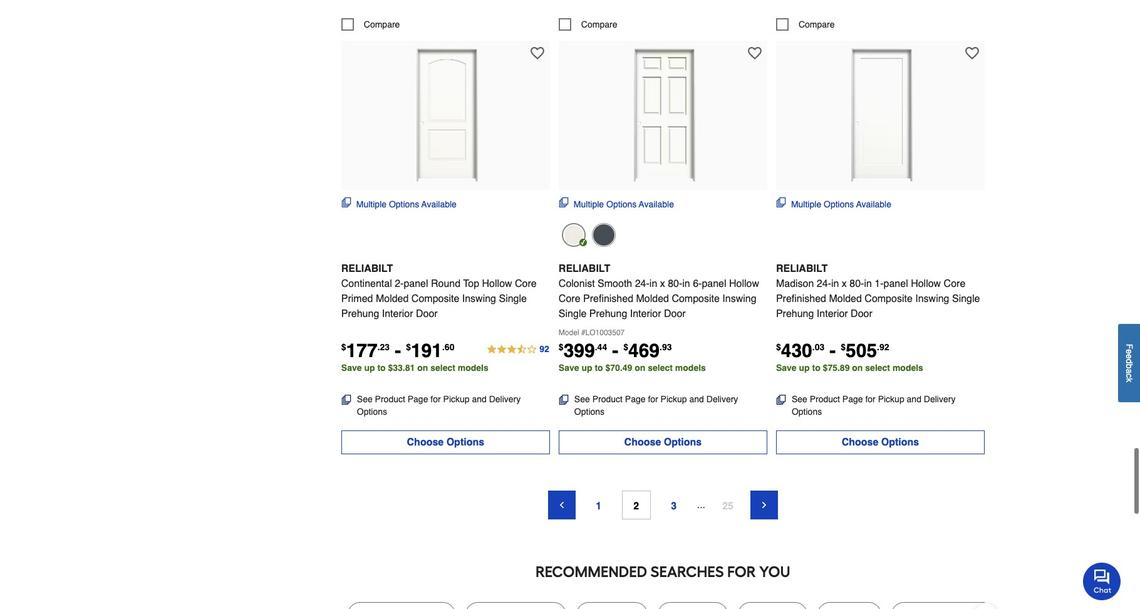 Task type: describe. For each thing, give the bounding box(es) containing it.
80- inside reliabilt madison 24-in x 80-in 1-panel hollow core prefinished molded composite inswing single prehung interior door
[[850, 278, 864, 289]]

reliabilt continental 2-panel round top hollow core primed molded composite inswing single prehung interior door image
[[377, 47, 515, 185]]

white image
[[562, 223, 586, 247]]

1 in from the left
[[650, 278, 658, 289]]

25
[[723, 500, 734, 512]]

reliabilt for continental
[[341, 263, 393, 274]]

available for the multiple options available link for reliabilt madison 24-in x 80-in 1-panel hollow core prefinished molded composite inswing single prehung interior door image
[[856, 199, 892, 209]]

505
[[846, 339, 877, 361]]

80- inside reliabilt colonist smooth 24-in x 80-in 6-panel hollow core prefinished molded composite inswing single prehung interior door
[[668, 278, 683, 289]]

panel inside reliabilt continental 2-panel round top hollow core primed molded composite inswing single prehung interior door
[[404, 278, 428, 289]]

core inside reliabilt continental 2-panel round top hollow core primed molded composite inswing single prehung interior door
[[515, 278, 537, 289]]

2 page from the left
[[625, 394, 646, 404]]

2
[[634, 500, 639, 512]]

1 save from the left
[[341, 363, 362, 373]]

prehung inside reliabilt madison 24-in x 80-in 1-panel hollow core prefinished molded composite inswing single prehung interior door
[[776, 308, 814, 319]]

f e e d b a c k
[[1125, 344, 1135, 383]]

2 for from the left
[[648, 394, 658, 404]]

2 pickup from the left
[[661, 394, 687, 404]]

2 heart outline image from the left
[[748, 46, 762, 60]]

1 and from the left
[[472, 394, 487, 404]]

430
[[781, 339, 813, 361]]

3 delivery from the left
[[924, 394, 956, 404]]

top
[[463, 278, 479, 289]]

1 to from the left
[[377, 363, 386, 373]]

5 $ from the left
[[776, 342, 781, 352]]

prefinished inside reliabilt colonist smooth 24-in x 80-in 6-panel hollow core prefinished molded composite inswing single prehung interior door
[[583, 293, 634, 304]]

1 select from the left
[[431, 363, 455, 373]]

1 e from the top
[[1125, 349, 1135, 354]]

2 see from the left
[[575, 394, 590, 404]]

reliabilt for colonist
[[559, 263, 610, 274]]

continental
[[341, 278, 392, 289]]

single inside reliabilt madison 24-in x 80-in 1-panel hollow core prefinished molded composite inswing single prehung interior door
[[952, 293, 980, 304]]

searches
[[651, 562, 724, 581]]

1 $ from the left
[[341, 342, 346, 352]]

choose for second choose options link from the left
[[625, 437, 661, 448]]

multiple options available link for reliabilt continental 2-panel round top hollow core primed molded composite inswing single prehung interior door image
[[341, 197, 457, 210]]

3.5 stars image
[[486, 342, 550, 357]]

1 heart outline image from the left
[[531, 46, 544, 60]]

choose for 3rd choose options link from right
[[407, 437, 444, 448]]

3 pickup from the left
[[878, 394, 905, 404]]

recommended searches for you
[[536, 562, 791, 581]]

door inside reliabilt colonist smooth 24-in x 80-in 6-panel hollow core prefinished molded composite inswing single prehung interior door
[[664, 308, 686, 319]]

3 for from the left
[[866, 394, 876, 404]]

multiple for reliabilt madison 24-in x 80-in 1-panel hollow core prefinished molded composite inswing single prehung interior door image
[[791, 199, 822, 209]]

colonist
[[559, 278, 595, 289]]

multiple options available for reliabilt madison 24-in x 80-in 1-panel hollow core prefinished molded composite inswing single prehung interior door image
[[791, 199, 892, 209]]

reliabilt madison 24-in x 80-in 1-panel hollow core prefinished molded composite inswing single prehung interior door
[[776, 263, 980, 319]]

.60
[[442, 342, 455, 352]]

1 see from the left
[[357, 394, 373, 404]]

reliabilt for madison
[[776, 263, 828, 274]]

composite inside reliabilt continental 2-panel round top hollow core primed molded composite inswing single prehung interior door
[[412, 293, 460, 304]]

24- inside reliabilt colonist smooth 24-in x 80-in 6-panel hollow core prefinished molded composite inswing single prehung interior door
[[635, 278, 650, 289]]

b
[[1125, 364, 1135, 369]]

molded inside reliabilt continental 2-panel round top hollow core primed molded composite inswing single prehung interior door
[[376, 293, 409, 304]]

.44
[[595, 342, 607, 352]]

door inside reliabilt madison 24-in x 80-in 1-panel hollow core prefinished molded composite inswing single prehung interior door
[[851, 308, 873, 319]]

- for 469
[[612, 339, 619, 361]]

you
[[760, 562, 791, 581]]

compare for the 1000471027 "element"
[[799, 19, 835, 29]]

c
[[1125, 374, 1135, 378]]

...
[[697, 499, 706, 510]]

choose options for 3rd choose options link from left
[[842, 437, 919, 448]]

hollow inside reliabilt colonist smooth 24-in x 80-in 6-panel hollow core prefinished molded composite inswing single prehung interior door
[[729, 278, 760, 289]]

$177.23-$191.60 element
[[341, 339, 455, 361]]

choose options for second choose options link from the left
[[625, 437, 702, 448]]

3 see from the left
[[792, 394, 808, 404]]

save for 399
[[559, 363, 579, 373]]

save up to $75.89 on select models
[[776, 363, 924, 373]]

3 $ from the left
[[559, 342, 564, 352]]

3 heart outline image from the left
[[966, 46, 979, 60]]

save up to $70.49 on select models
[[559, 363, 706, 373]]

reliabilt colonist smooth 24-in x 80-in 6-panel hollow core prefinished molded composite inswing single prehung interior door image
[[594, 47, 732, 185]]

model # lo1003507
[[559, 328, 625, 337]]

single inside reliabilt continental 2-panel round top hollow core primed molded composite inswing single prehung interior door
[[499, 293, 527, 304]]

interior inside reliabilt colonist smooth 24-in x 80-in 6-panel hollow core prefinished molded composite inswing single prehung interior door
[[630, 308, 661, 319]]

primed
[[341, 293, 373, 304]]

reliabilt continental 2-panel round top hollow core primed molded composite inswing single prehung interior door
[[341, 263, 537, 319]]

2 multiple options available link from the left
[[559, 197, 674, 210]]

1000465899 element
[[341, 18, 400, 30]]

.92
[[877, 342, 890, 352]]

1 see product page for pickup and delivery options from the left
[[357, 394, 521, 416]]

multiple options available link for reliabilt madison 24-in x 80-in 1-panel hollow core prefinished molded composite inswing single prehung interior door image
[[776, 197, 892, 210]]

2 e from the top
[[1125, 354, 1135, 359]]

1 up from the left
[[364, 363, 375, 373]]

- for 505
[[830, 339, 836, 361]]

4 in from the left
[[864, 278, 872, 289]]

panel inside reliabilt colonist smooth 24-in x 80-in 6-panel hollow core prefinished molded composite inswing single prehung interior door
[[702, 278, 727, 289]]

$ 177 .23 - $ 191 .60
[[341, 339, 455, 361]]

round
[[431, 278, 461, 289]]

3 page from the left
[[843, 394, 863, 404]]

$430.03-$505.92 element
[[776, 339, 890, 361]]

#
[[581, 328, 586, 337]]

select for 399
[[648, 363, 673, 373]]

single inside reliabilt colonist smooth 24-in x 80-in 6-panel hollow core prefinished molded composite inswing single prehung interior door
[[559, 308, 587, 319]]

399
[[564, 339, 595, 361]]

save for 430
[[776, 363, 797, 373]]

2 $ from the left
[[406, 342, 411, 352]]

multiple options available for reliabilt continental 2-panel round top hollow core primed molded composite inswing single prehung interior door image
[[356, 199, 457, 209]]

2 multiple from the left
[[574, 199, 604, 209]]



Task type: vqa. For each thing, say whether or not it's contained in the screenshot.
Pet Grooming & Health PET
no



Task type: locate. For each thing, give the bounding box(es) containing it.
0 horizontal spatial prefinished
[[583, 293, 634, 304]]

choose options
[[407, 437, 484, 448], [625, 437, 702, 448], [842, 437, 919, 448]]

2 door from the left
[[664, 308, 686, 319]]

6-
[[693, 278, 702, 289]]

model
[[559, 328, 579, 337]]

2 horizontal spatial door
[[851, 308, 873, 319]]

models for 399
[[675, 363, 706, 373]]

pickup down save up to $70.49 on select models
[[661, 394, 687, 404]]

molded inside reliabilt colonist smooth 24-in x 80-in 6-panel hollow core prefinished molded composite inswing single prehung interior door
[[636, 293, 669, 304]]

compare inside 1000465899 element
[[364, 19, 400, 29]]

hollow inside reliabilt continental 2-panel round top hollow core primed molded composite inswing single prehung interior door
[[482, 278, 512, 289]]

reliabilt inside reliabilt madison 24-in x 80-in 1-panel hollow core prefinished molded composite inswing single prehung interior door
[[776, 263, 828, 274]]

available for second the multiple options available link from right
[[639, 199, 674, 209]]

2 horizontal spatial available
[[856, 199, 892, 209]]

3 interior from the left
[[817, 308, 848, 319]]

composite
[[412, 293, 460, 304], [672, 293, 720, 304], [865, 293, 913, 304]]

1 horizontal spatial x
[[842, 278, 847, 289]]

0 horizontal spatial multiple
[[356, 199, 387, 209]]

see down 430
[[792, 394, 808, 404]]

reliabilt
[[341, 263, 393, 274], [559, 263, 610, 274], [776, 263, 828, 274]]

page
[[408, 394, 428, 404], [625, 394, 646, 404], [843, 394, 863, 404]]

1 choose from the left
[[407, 437, 444, 448]]

2 horizontal spatial product
[[810, 394, 840, 404]]

see down "399"
[[575, 394, 590, 404]]

choose
[[407, 437, 444, 448], [625, 437, 661, 448], [842, 437, 879, 448]]

2 delivery from the left
[[707, 394, 738, 404]]

see product page for pickup and delivery options down save up to $75.89 on select models
[[792, 394, 956, 416]]

1 on from the left
[[417, 363, 428, 373]]

3 product from the left
[[810, 394, 840, 404]]

reliabilt inside reliabilt colonist smooth 24-in x 80-in 6-panel hollow core prefinished molded composite inswing single prehung interior door
[[559, 263, 610, 274]]

to left '$75.89'
[[812, 363, 821, 373]]

.03
[[813, 342, 825, 352]]

2 horizontal spatial and
[[907, 394, 922, 404]]

2 horizontal spatial -
[[830, 339, 836, 361]]

chat invite button image
[[1083, 562, 1122, 600]]

molded
[[376, 293, 409, 304], [636, 293, 669, 304], [829, 293, 862, 304]]

1 for from the left
[[431, 394, 441, 404]]

2 choose options from the left
[[625, 437, 702, 448]]

up down the 177
[[364, 363, 375, 373]]

$ left .03
[[776, 342, 781, 352]]

$ up save up to $33.81 on select models
[[406, 342, 411, 352]]

1 horizontal spatial heart outline image
[[748, 46, 762, 60]]

inswing inside reliabilt madison 24-in x 80-in 1-panel hollow core prefinished molded composite inswing single prehung interior door
[[916, 293, 950, 304]]

hollow
[[482, 278, 512, 289], [729, 278, 760, 289], [911, 278, 941, 289]]

x inside reliabilt colonist smooth 24-in x 80-in 6-panel hollow core prefinished molded composite inswing single prehung interior door
[[660, 278, 665, 289]]

lo1003507
[[586, 328, 625, 337]]

recommended searches for you heading
[[341, 559, 985, 584]]

1000470613 element
[[559, 18, 618, 30]]

1 compare from the left
[[364, 19, 400, 29]]

1 horizontal spatial door
[[664, 308, 686, 319]]

80- left 6-
[[668, 278, 683, 289]]

on down 469
[[635, 363, 646, 373]]

prehung down the madison
[[776, 308, 814, 319]]

molded down "2-"
[[376, 293, 409, 304]]

2 models from the left
[[675, 363, 706, 373]]

x left 6-
[[660, 278, 665, 289]]

1 horizontal spatial choose options link
[[559, 430, 768, 454]]

2 reliabilt from the left
[[559, 263, 610, 274]]

$75.89
[[823, 363, 850, 373]]

1 reliabilt from the left
[[341, 263, 393, 274]]

1 horizontal spatial core
[[559, 293, 581, 304]]

0 horizontal spatial pickup
[[443, 394, 470, 404]]

2 prefinished from the left
[[776, 293, 827, 304]]

e up b
[[1125, 354, 1135, 359]]

3 in from the left
[[832, 278, 839, 289]]

3
[[671, 500, 677, 512]]

24- right smooth
[[635, 278, 650, 289]]

0 horizontal spatial up
[[364, 363, 375, 373]]

madison
[[776, 278, 814, 289]]

1 horizontal spatial models
[[675, 363, 706, 373]]

select for 430
[[866, 363, 890, 373]]

3 see product page for pickup and delivery options from the left
[[792, 394, 956, 416]]

interior
[[382, 308, 413, 319], [630, 308, 661, 319], [817, 308, 848, 319]]

2 80- from the left
[[850, 278, 864, 289]]

page down save up to $70.49 on select models
[[625, 394, 646, 404]]

interior up .03
[[817, 308, 848, 319]]

1 multiple options available link from the left
[[341, 197, 457, 210]]

2 inswing from the left
[[723, 293, 757, 304]]

panel
[[404, 278, 428, 289], [702, 278, 727, 289], [884, 278, 908, 289]]

2 choose options link from the left
[[559, 430, 768, 454]]

in
[[650, 278, 658, 289], [683, 278, 690, 289], [832, 278, 839, 289], [864, 278, 872, 289]]

2 product from the left
[[593, 394, 623, 404]]

e
[[1125, 349, 1135, 354], [1125, 354, 1135, 359]]

interior inside reliabilt continental 2-panel round top hollow core primed molded composite inswing single prehung interior door
[[382, 308, 413, 319]]

interior inside reliabilt madison 24-in x 80-in 1-panel hollow core prefinished molded composite inswing single prehung interior door
[[817, 308, 848, 319]]

1 inswing from the left
[[462, 293, 496, 304]]

1 horizontal spatial panel
[[702, 278, 727, 289]]

arrow right image
[[760, 500, 770, 510]]

for
[[728, 562, 756, 581]]

f e e d b a c k button
[[1119, 324, 1140, 403]]

24-
[[635, 278, 650, 289], [817, 278, 832, 289]]

1 horizontal spatial choose
[[625, 437, 661, 448]]

3 - from the left
[[830, 339, 836, 361]]

e up d
[[1125, 349, 1135, 354]]

1 horizontal spatial multiple options available link
[[559, 197, 674, 210]]

0 horizontal spatial inswing
[[462, 293, 496, 304]]

x inside reliabilt madison 24-in x 80-in 1-panel hollow core prefinished molded composite inswing single prehung interior door
[[842, 278, 847, 289]]

to left $70.49
[[595, 363, 603, 373]]

composite down 6-
[[672, 293, 720, 304]]

see product page for pickup and delivery options
[[357, 394, 521, 416], [575, 394, 738, 416], [792, 394, 956, 416]]

.93
[[660, 342, 672, 352]]

1 horizontal spatial select
[[648, 363, 673, 373]]

reliabilt madison 24-in x 80-in 1-panel hollow core prefinished molded composite inswing single prehung interior door image
[[812, 47, 950, 185]]

1000471027 element
[[776, 18, 835, 30]]

1 prefinished from the left
[[583, 293, 634, 304]]

$ left .23
[[341, 342, 346, 352]]

2 multiple options available from the left
[[574, 199, 674, 209]]

1 horizontal spatial to
[[595, 363, 603, 373]]

2 horizontal spatial multiple options available link
[[776, 197, 892, 210]]

0 horizontal spatial choose options
[[407, 437, 484, 448]]

$33.81
[[388, 363, 415, 373]]

a
[[1125, 369, 1135, 374]]

compare inside the 1000471027 "element"
[[799, 19, 835, 29]]

0 horizontal spatial heart outline image
[[531, 46, 544, 60]]

1 models from the left
[[458, 363, 489, 373]]

hollow right 1-
[[911, 278, 941, 289]]

191
[[411, 339, 442, 361]]

1 horizontal spatial reliabilt
[[559, 263, 610, 274]]

0 horizontal spatial page
[[408, 394, 428, 404]]

slate image
[[592, 223, 616, 247]]

2 horizontal spatial choose options link
[[776, 430, 985, 454]]

- for 191
[[395, 339, 401, 361]]

1 horizontal spatial product
[[593, 394, 623, 404]]

prehung
[[341, 308, 379, 319], [590, 308, 627, 319], [776, 308, 814, 319]]

0 horizontal spatial -
[[395, 339, 401, 361]]

2 and from the left
[[690, 394, 704, 404]]

24- inside reliabilt madison 24-in x 80-in 1-panel hollow core prefinished molded composite inswing single prehung interior door
[[817, 278, 832, 289]]

1 horizontal spatial hollow
[[729, 278, 760, 289]]

composite inside reliabilt madison 24-in x 80-in 1-panel hollow core prefinished molded composite inswing single prehung interior door
[[865, 293, 913, 304]]

arrow left image
[[557, 500, 567, 510]]

1 horizontal spatial up
[[582, 363, 593, 373]]

1 horizontal spatial 24-
[[817, 278, 832, 289]]

f
[[1125, 344, 1135, 349]]

1 multiple options available from the left
[[356, 199, 457, 209]]

2 x from the left
[[842, 278, 847, 289]]

pickup
[[443, 394, 470, 404], [661, 394, 687, 404], [878, 394, 905, 404]]

25 link
[[714, 491, 742, 519]]

3 reliabilt from the left
[[776, 263, 828, 274]]

k
[[1125, 378, 1135, 383]]

- right .03
[[830, 339, 836, 361]]

pickup down save up to $75.89 on select models
[[878, 394, 905, 404]]

1 page from the left
[[408, 394, 428, 404]]

2 available from the left
[[639, 199, 674, 209]]

save up to $33.81 on select models
[[341, 363, 489, 373]]

92
[[540, 344, 549, 354]]

prefinished inside reliabilt madison 24-in x 80-in 1-panel hollow core prefinished molded composite inswing single prehung interior door
[[776, 293, 827, 304]]

door up 505
[[851, 308, 873, 319]]

6 $ from the left
[[841, 342, 846, 352]]

-
[[395, 339, 401, 361], [612, 339, 619, 361], [830, 339, 836, 361]]

compare
[[364, 19, 400, 29], [581, 19, 618, 29], [799, 19, 835, 29]]

multiple options available link
[[341, 197, 457, 210], [559, 197, 674, 210], [776, 197, 892, 210]]

2 horizontal spatial on
[[852, 363, 863, 373]]

in right smooth
[[650, 278, 658, 289]]

3 hollow from the left
[[911, 278, 941, 289]]

hollow right 6-
[[729, 278, 760, 289]]

for down save up to $70.49 on select models
[[648, 394, 658, 404]]

1 pickup from the left
[[443, 394, 470, 404]]

1 horizontal spatial choose options
[[625, 437, 702, 448]]

reliabilt up the continental at the left of the page
[[341, 263, 393, 274]]

reliabilt inside reliabilt continental 2-panel round top hollow core primed molded composite inswing single prehung interior door
[[341, 263, 393, 274]]

3 and from the left
[[907, 394, 922, 404]]

0 horizontal spatial and
[[472, 394, 487, 404]]

0 horizontal spatial hollow
[[482, 278, 512, 289]]

$399.44-$469.93 element
[[559, 339, 672, 361]]

0 horizontal spatial door
[[416, 308, 438, 319]]

see product page for pickup and delivery options down save up to $70.49 on select models
[[575, 394, 738, 416]]

up for 430
[[799, 363, 810, 373]]

2 horizontal spatial interior
[[817, 308, 848, 319]]

compare for 1000465899 element
[[364, 19, 400, 29]]

in right the madison
[[832, 278, 839, 289]]

1 horizontal spatial pickup
[[661, 394, 687, 404]]

80- left 1-
[[850, 278, 864, 289]]

models for 430
[[893, 363, 924, 373]]

1 choose options link from the left
[[341, 430, 550, 454]]

3 save from the left
[[776, 363, 797, 373]]

choose for 3rd choose options link from left
[[842, 437, 879, 448]]

1 horizontal spatial delivery
[[707, 394, 738, 404]]

prefinished down smooth
[[583, 293, 634, 304]]

up down 430
[[799, 363, 810, 373]]

24- right the madison
[[817, 278, 832, 289]]

panel inside reliabilt madison 24-in x 80-in 1-panel hollow core prefinished molded composite inswing single prehung interior door
[[884, 278, 908, 289]]

3 multiple from the left
[[791, 199, 822, 209]]

1 horizontal spatial compare
[[581, 19, 618, 29]]

d
[[1125, 359, 1135, 364]]

on down 191
[[417, 363, 428, 373]]

2 compare from the left
[[581, 19, 618, 29]]

$ down model
[[559, 342, 564, 352]]

$
[[341, 342, 346, 352], [406, 342, 411, 352], [559, 342, 564, 352], [624, 342, 629, 352], [776, 342, 781, 352], [841, 342, 846, 352]]

1 delivery from the left
[[489, 394, 521, 404]]

1 horizontal spatial see
[[575, 394, 590, 404]]

0 horizontal spatial multiple options available link
[[341, 197, 457, 210]]

core inside reliabilt colonist smooth 24-in x 80-in 6-panel hollow core prefinished molded composite inswing single prehung interior door
[[559, 293, 581, 304]]

1 horizontal spatial interior
[[630, 308, 661, 319]]

1 horizontal spatial multiple
[[574, 199, 604, 209]]

3 panel from the left
[[884, 278, 908, 289]]

recommended
[[536, 562, 647, 581]]

2 horizontal spatial page
[[843, 394, 863, 404]]

2 composite from the left
[[672, 293, 720, 304]]

1 horizontal spatial -
[[612, 339, 619, 361]]

3 select from the left
[[866, 363, 890, 373]]

composite down round
[[412, 293, 460, 304]]

0 horizontal spatial panel
[[404, 278, 428, 289]]

options
[[389, 199, 419, 209], [607, 199, 637, 209], [824, 199, 854, 209], [357, 406, 387, 416], [575, 406, 605, 416], [792, 406, 822, 416], [447, 437, 484, 448], [664, 437, 702, 448], [882, 437, 919, 448]]

$ 399 .44 - $ 469 .93
[[559, 339, 672, 361]]

0 horizontal spatial prehung
[[341, 308, 379, 319]]

to for 430
[[812, 363, 821, 373]]

product down '$75.89'
[[810, 394, 840, 404]]

2 horizontal spatial prehung
[[776, 308, 814, 319]]

and
[[472, 394, 487, 404], [690, 394, 704, 404], [907, 394, 922, 404]]

$ up save up to $75.89 on select models
[[841, 342, 846, 352]]

1 - from the left
[[395, 339, 401, 361]]

models
[[458, 363, 489, 373], [675, 363, 706, 373], [893, 363, 924, 373]]

delivery
[[489, 394, 521, 404], [707, 394, 738, 404], [924, 394, 956, 404]]

2 hollow from the left
[[729, 278, 760, 289]]

3 up from the left
[[799, 363, 810, 373]]

2 see product page for pickup and delivery options from the left
[[575, 394, 738, 416]]

page down save up to $75.89 on select models
[[843, 394, 863, 404]]

1 molded from the left
[[376, 293, 409, 304]]

in left 6-
[[683, 278, 690, 289]]

1 horizontal spatial inswing
[[723, 293, 757, 304]]

heart outline image
[[531, 46, 544, 60], [748, 46, 762, 60], [966, 46, 979, 60]]

2 horizontal spatial up
[[799, 363, 810, 373]]

prehung down primed
[[341, 308, 379, 319]]

0 horizontal spatial reliabilt
[[341, 263, 393, 274]]

1 horizontal spatial and
[[690, 394, 704, 404]]

3 on from the left
[[852, 363, 863, 373]]

choose options for 3rd choose options link from right
[[407, 437, 484, 448]]

177
[[346, 339, 378, 361]]

2 horizontal spatial for
[[866, 394, 876, 404]]

select
[[431, 363, 455, 373], [648, 363, 673, 373], [866, 363, 890, 373]]

0 horizontal spatial composite
[[412, 293, 460, 304]]

2 save from the left
[[559, 363, 579, 373]]

1 horizontal spatial available
[[639, 199, 674, 209]]

pickup down save up to $33.81 on select models
[[443, 394, 470, 404]]

3 multiple options available from the left
[[791, 199, 892, 209]]

reliabilt up colonist
[[559, 263, 610, 274]]

save down "399"
[[559, 363, 579, 373]]

interior down "2-"
[[382, 308, 413, 319]]

0 horizontal spatial interior
[[382, 308, 413, 319]]

x left 1-
[[842, 278, 847, 289]]

door
[[416, 308, 438, 319], [664, 308, 686, 319], [851, 308, 873, 319]]

choose options link
[[341, 430, 550, 454], [559, 430, 768, 454], [776, 430, 985, 454]]

core inside reliabilt madison 24-in x 80-in 1-panel hollow core prefinished molded composite inswing single prehung interior door
[[944, 278, 966, 289]]

2 select from the left
[[648, 363, 673, 373]]

available for reliabilt continental 2-panel round top hollow core primed molded composite inswing single prehung interior door image the multiple options available link
[[422, 199, 457, 209]]

compare for the 1000470613 element at the top of page
[[581, 19, 618, 29]]

interior up 469
[[630, 308, 661, 319]]

up down "399"
[[582, 363, 593, 373]]

on down 505
[[852, 363, 863, 373]]

2 horizontal spatial inswing
[[916, 293, 950, 304]]

3 door from the left
[[851, 308, 873, 319]]

2 interior from the left
[[630, 308, 661, 319]]

2 horizontal spatial models
[[893, 363, 924, 373]]

door up .93
[[664, 308, 686, 319]]

1 24- from the left
[[635, 278, 650, 289]]

$ up save up to $70.49 on select models
[[624, 342, 629, 352]]

1 horizontal spatial multiple options available
[[574, 199, 674, 209]]

3 composite from the left
[[865, 293, 913, 304]]

4 $ from the left
[[624, 342, 629, 352]]

1 horizontal spatial on
[[635, 363, 646, 373]]

inswing inside reliabilt continental 2-panel round top hollow core primed molded composite inswing single prehung interior door
[[462, 293, 496, 304]]

2 horizontal spatial pickup
[[878, 394, 905, 404]]

1 horizontal spatial save
[[559, 363, 579, 373]]

2 horizontal spatial reliabilt
[[776, 263, 828, 274]]

multiple for reliabilt continental 2-panel round top hollow core primed molded composite inswing single prehung interior door image
[[356, 199, 387, 209]]

1 multiple from the left
[[356, 199, 387, 209]]

molded up .93
[[636, 293, 669, 304]]

$ 430 .03 - $ 505 .92
[[776, 339, 890, 361]]

0 horizontal spatial compare
[[364, 19, 400, 29]]

0 horizontal spatial models
[[458, 363, 489, 373]]

1 horizontal spatial molded
[[636, 293, 669, 304]]

select down .93
[[648, 363, 673, 373]]

compare inside the 1000470613 element
[[581, 19, 618, 29]]

1 horizontal spatial prehung
[[590, 308, 627, 319]]

on for 430
[[852, 363, 863, 373]]

2 horizontal spatial single
[[952, 293, 980, 304]]

1 link
[[584, 490, 613, 519]]

prefinished
[[583, 293, 634, 304], [776, 293, 827, 304]]

2-
[[395, 278, 404, 289]]

composite inside reliabilt colonist smooth 24-in x 80-in 6-panel hollow core prefinished molded composite inswing single prehung interior door
[[672, 293, 720, 304]]

2 24- from the left
[[817, 278, 832, 289]]

2 horizontal spatial save
[[776, 363, 797, 373]]

inswing inside reliabilt colonist smooth 24-in x 80-in 6-panel hollow core prefinished molded composite inswing single prehung interior door
[[723, 293, 757, 304]]

prehung inside reliabilt continental 2-panel round top hollow core primed molded composite inswing single prehung interior door
[[341, 308, 379, 319]]

composite down 1-
[[865, 293, 913, 304]]

inswing
[[462, 293, 496, 304], [723, 293, 757, 304], [916, 293, 950, 304]]

for down save up to $75.89 on select models
[[866, 394, 876, 404]]

1 interior from the left
[[382, 308, 413, 319]]

3 to from the left
[[812, 363, 821, 373]]

2 link
[[622, 490, 651, 519]]

- right .44 at bottom
[[612, 339, 619, 361]]

0 horizontal spatial select
[[431, 363, 455, 373]]

in left 1-
[[864, 278, 872, 289]]

available
[[422, 199, 457, 209], [639, 199, 674, 209], [856, 199, 892, 209]]

2 horizontal spatial multiple
[[791, 199, 822, 209]]

2 horizontal spatial composite
[[865, 293, 913, 304]]

0 horizontal spatial multiple options available
[[356, 199, 457, 209]]

to for 399
[[595, 363, 603, 373]]

prehung up lo1003507
[[590, 308, 627, 319]]

3 molded from the left
[[829, 293, 862, 304]]

2 horizontal spatial panel
[[884, 278, 908, 289]]

2 horizontal spatial hollow
[[911, 278, 941, 289]]

0 horizontal spatial see
[[357, 394, 373, 404]]

1 hollow from the left
[[482, 278, 512, 289]]

3 prehung from the left
[[776, 308, 814, 319]]

see
[[357, 394, 373, 404], [575, 394, 590, 404], [792, 394, 808, 404]]

0 horizontal spatial product
[[375, 394, 405, 404]]

smooth
[[598, 278, 632, 289]]

molded inside reliabilt madison 24-in x 80-in 1-panel hollow core prefinished molded composite inswing single prehung interior door
[[829, 293, 862, 304]]

3 multiple options available link from the left
[[776, 197, 892, 210]]

door inside reliabilt continental 2-panel round top hollow core primed molded composite inswing single prehung interior door
[[416, 308, 438, 319]]

product
[[375, 394, 405, 404], [593, 394, 623, 404], [810, 394, 840, 404]]

for
[[431, 394, 441, 404], [648, 394, 658, 404], [866, 394, 876, 404]]

2 horizontal spatial choose
[[842, 437, 879, 448]]

1 horizontal spatial for
[[648, 394, 658, 404]]

0 horizontal spatial choose
[[407, 437, 444, 448]]

multiple options available
[[356, 199, 457, 209], [574, 199, 674, 209], [791, 199, 892, 209]]

for down save up to $33.81 on select models
[[431, 394, 441, 404]]

single
[[499, 293, 527, 304], [952, 293, 980, 304], [559, 308, 587, 319]]

0 horizontal spatial 80-
[[668, 278, 683, 289]]

469
[[629, 339, 660, 361]]

92 button
[[486, 342, 550, 357]]

on for 399
[[635, 363, 646, 373]]

select down .92
[[866, 363, 890, 373]]

3 choose options link from the left
[[776, 430, 985, 454]]

on
[[417, 363, 428, 373], [635, 363, 646, 373], [852, 363, 863, 373]]

product down $70.49
[[593, 394, 623, 404]]

80-
[[668, 278, 683, 289], [850, 278, 864, 289]]

product down '$33.81'
[[375, 394, 405, 404]]

molded up $ 430 .03 - $ 505 .92
[[829, 293, 862, 304]]

up
[[364, 363, 375, 373], [582, 363, 593, 373], [799, 363, 810, 373]]

2 horizontal spatial select
[[866, 363, 890, 373]]

1 horizontal spatial see product page for pickup and delivery options
[[575, 394, 738, 416]]

reliabilt colonist smooth 24-in x 80-in 6-panel hollow core prefinished molded composite inswing single prehung interior door
[[559, 263, 760, 319]]

up for 399
[[582, 363, 593, 373]]

3 available from the left
[[856, 199, 892, 209]]

2 horizontal spatial core
[[944, 278, 966, 289]]

page down save up to $33.81 on select models
[[408, 394, 428, 404]]

1 horizontal spatial composite
[[672, 293, 720, 304]]

multiple
[[356, 199, 387, 209], [574, 199, 604, 209], [791, 199, 822, 209]]

.23
[[378, 342, 390, 352]]

see down the 177
[[357, 394, 373, 404]]

select down '.60'
[[431, 363, 455, 373]]

0 horizontal spatial save
[[341, 363, 362, 373]]

3 inswing from the left
[[916, 293, 950, 304]]

2 to from the left
[[595, 363, 603, 373]]

door down round
[[416, 308, 438, 319]]

2 horizontal spatial to
[[812, 363, 821, 373]]

- right .23
[[395, 339, 401, 361]]

1 horizontal spatial page
[[625, 394, 646, 404]]

to
[[377, 363, 386, 373], [595, 363, 603, 373], [812, 363, 821, 373]]

see product page for pickup and delivery options down save up to $33.81 on select models
[[357, 394, 521, 416]]

core
[[515, 278, 537, 289], [944, 278, 966, 289], [559, 293, 581, 304]]

to left '$33.81'
[[377, 363, 386, 373]]

1 panel from the left
[[404, 278, 428, 289]]

1 composite from the left
[[412, 293, 460, 304]]

prefinished down the madison
[[776, 293, 827, 304]]

0 horizontal spatial to
[[377, 363, 386, 373]]

prehung inside reliabilt colonist smooth 24-in x 80-in 6-panel hollow core prefinished molded composite inswing single prehung interior door
[[590, 308, 627, 319]]

1 horizontal spatial single
[[559, 308, 587, 319]]

2 on from the left
[[635, 363, 646, 373]]

2 in from the left
[[683, 278, 690, 289]]

1 product from the left
[[375, 394, 405, 404]]

2 choose from the left
[[625, 437, 661, 448]]

1-
[[875, 278, 884, 289]]

0 horizontal spatial core
[[515, 278, 537, 289]]

3 compare from the left
[[799, 19, 835, 29]]

hollow inside reliabilt madison 24-in x 80-in 1-panel hollow core prefinished molded composite inswing single prehung interior door
[[911, 278, 941, 289]]

save
[[341, 363, 362, 373], [559, 363, 579, 373], [776, 363, 797, 373]]

save down 430
[[776, 363, 797, 373]]

hollow right top on the top
[[482, 278, 512, 289]]

save down the 177
[[341, 363, 362, 373]]

2 horizontal spatial heart outline image
[[966, 46, 979, 60]]

1 x from the left
[[660, 278, 665, 289]]

reliabilt up the madison
[[776, 263, 828, 274]]

1
[[596, 500, 602, 512]]

$70.49
[[606, 363, 633, 373]]

3 link
[[660, 490, 688, 519]]

2 horizontal spatial multiple options available
[[791, 199, 892, 209]]

0 horizontal spatial molded
[[376, 293, 409, 304]]

3 choose options from the left
[[842, 437, 919, 448]]

2 horizontal spatial see
[[792, 394, 808, 404]]

2 horizontal spatial compare
[[799, 19, 835, 29]]

1 choose options from the left
[[407, 437, 484, 448]]

2 horizontal spatial molded
[[829, 293, 862, 304]]

0 horizontal spatial single
[[499, 293, 527, 304]]



